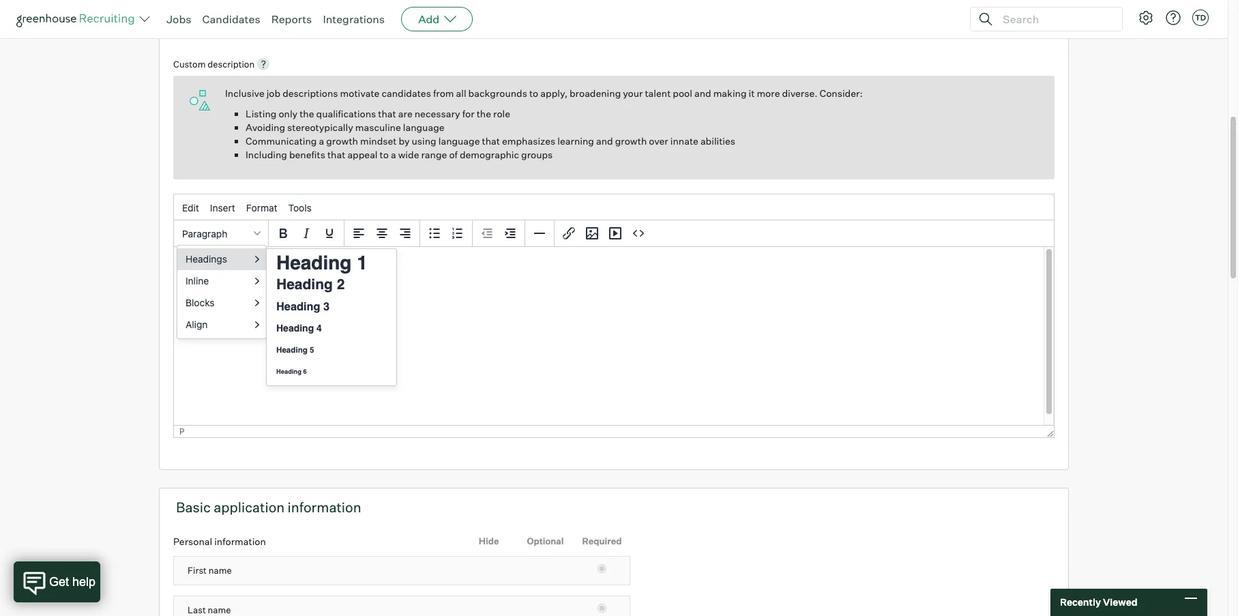 Task type: describe. For each thing, give the bounding box(es) containing it.
configure image
[[1138, 10, 1155, 26]]

role
[[493, 108, 511, 120]]

heading for 6
[[276, 369, 302, 376]]

are
[[398, 108, 413, 120]]

learning
[[558, 135, 594, 147]]

paragraph group
[[174, 220, 1054, 247]]

5 toolbar from the left
[[555, 221, 653, 247]]

greenhouse recruiting image
[[16, 11, 139, 27]]

description for custom description
[[208, 59, 255, 70]]

3
[[324, 300, 330, 313]]

add button
[[401, 7, 473, 31]]

edit button
[[177, 196, 205, 219]]

candidates link
[[202, 12, 260, 26]]

viewed
[[1104, 597, 1138, 608]]

hide
[[479, 536, 499, 547]]

optional
[[527, 536, 564, 547]]

1 horizontal spatial to
[[530, 87, 539, 99]]

headings
[[186, 253, 227, 265]]

apply,
[[541, 87, 568, 99]]

inclusive
[[225, 87, 265, 99]]

format
[[246, 202, 278, 213]]

heading for 1
[[276, 252, 352, 274]]

using
[[412, 135, 437, 147]]

1 the from the left
[[300, 108, 314, 120]]

candidates
[[382, 87, 431, 99]]

groups
[[521, 149, 553, 161]]

custom
[[173, 59, 206, 70]]

recently viewed
[[1061, 597, 1138, 608]]

diverse.
[[782, 87, 818, 99]]

1 horizontal spatial a
[[391, 149, 396, 161]]

insert
[[210, 202, 235, 213]]

1 growth from the left
[[326, 135, 358, 147]]

integrations link
[[323, 12, 385, 26]]

range
[[421, 149, 447, 161]]

pool
[[673, 87, 693, 99]]

motivate
[[340, 87, 380, 99]]

0 horizontal spatial that
[[328, 149, 346, 161]]

descriptions
[[283, 87, 338, 99]]

reports link
[[271, 12, 312, 26]]

p button
[[179, 427, 185, 437]]

2 the from the left
[[477, 108, 491, 120]]

insert button
[[205, 196, 241, 219]]

demographic
[[460, 149, 519, 161]]

for
[[463, 108, 475, 120]]

edit
[[182, 202, 199, 213]]

0 horizontal spatial information
[[214, 536, 266, 547]]

integrations
[[323, 12, 385, 26]]

last
[[188, 605, 206, 616]]

application
[[214, 499, 285, 516]]

benefits
[[289, 149, 325, 161]]

inclusive job descriptions motivate candidates from all backgrounds to apply, broadening your talent pool and making it more diverse. consider:
[[225, 87, 863, 99]]

all
[[456, 87, 467, 99]]

paragraph
[[182, 228, 228, 239]]

basic
[[176, 499, 211, 516]]

of
[[449, 149, 458, 161]]

over
[[649, 135, 669, 147]]

candidates
[[202, 12, 260, 26]]

td button
[[1190, 7, 1212, 29]]

reports
[[271, 12, 312, 26]]

by
[[399, 135, 410, 147]]

required
[[583, 536, 622, 547]]

mindset
[[360, 135, 397, 147]]



Task type: vqa. For each thing, say whether or not it's contained in the screenshot.
'Paragraph'
yes



Task type: locate. For each thing, give the bounding box(es) containing it.
that left appeal
[[328, 149, 346, 161]]

heading up 2
[[276, 252, 352, 274]]

first
[[188, 565, 207, 576]]

0 horizontal spatial the
[[300, 108, 314, 120]]

custom description
[[173, 59, 255, 70]]

growth up appeal
[[326, 135, 358, 147]]

align
[[186, 319, 208, 330]]

emphasizes
[[502, 135, 556, 147]]

growth left over
[[615, 135, 647, 147]]

1 vertical spatial to
[[380, 149, 389, 161]]

wide
[[398, 149, 419, 161]]

0 vertical spatial name
[[209, 565, 232, 576]]

jobs link
[[167, 12, 191, 26]]

and inside listing only the qualifications that are necessary for the role avoiding stereotypically masculine language communicating a growth mindset by using language that emphasizes learning and growth over innate abilities including benefits that appeal to a wide range of demographic groups
[[596, 135, 613, 147]]

growth
[[326, 135, 358, 147], [615, 135, 647, 147]]

blocks
[[186, 297, 215, 309]]

0 vertical spatial language
[[403, 122, 445, 133]]

headings menu item
[[177, 249, 266, 270]]

3 heading from the top
[[276, 300, 320, 313]]

6
[[303, 369, 307, 376]]

heading 4
[[276, 323, 322, 334]]

heading up the heading 5
[[276, 323, 314, 334]]

None radio
[[598, 564, 607, 573]]

consider:
[[820, 87, 863, 99]]

heading 1 heading 2 heading 3
[[276, 252, 368, 313]]

1 horizontal spatial growth
[[615, 135, 647, 147]]

heading up 3
[[276, 277, 333, 293]]

language up using
[[403, 122, 445, 133]]

abilities
[[701, 135, 736, 147]]

0 vertical spatial information
[[288, 499, 362, 516]]

listing only the qualifications that are necessary for the role avoiding stereotypically masculine language communicating a growth mindset by using language that emphasizes learning and growth over innate abilities including benefits that appeal to a wide range of demographic groups
[[246, 108, 736, 161]]

heading left "6"
[[276, 369, 302, 376]]

4 toolbar from the left
[[473, 221, 526, 247]]

4
[[317, 323, 322, 334]]

listing
[[246, 108, 277, 120]]

language up of
[[439, 135, 480, 147]]

heading up heading 4
[[276, 300, 320, 313]]

the
[[300, 108, 314, 120], [477, 108, 491, 120]]

inline
[[186, 275, 209, 287]]

name for first name
[[209, 565, 232, 576]]

5
[[310, 345, 314, 355]]

the right the for
[[477, 108, 491, 120]]

only
[[279, 108, 298, 120]]

a down stereotypically
[[319, 135, 324, 147]]

basic application information
[[176, 499, 362, 516]]

0 vertical spatial a
[[319, 135, 324, 147]]

post
[[176, 13, 205, 30]]

menu bar
[[174, 195, 1054, 221]]

recently
[[1061, 597, 1102, 608]]

menu bar containing edit
[[174, 195, 1054, 221]]

to inside listing only the qualifications that are necessary for the role avoiding stereotypically masculine language communicating a growth mindset by using language that emphasizes learning and growth over innate abilities including benefits that appeal to a wide range of demographic groups
[[380, 149, 389, 161]]

1 vertical spatial that
[[482, 135, 500, 147]]

1 vertical spatial description
[[208, 59, 255, 70]]

jobs
[[167, 12, 191, 26]]

and
[[695, 87, 712, 99], [596, 135, 613, 147]]

1 vertical spatial and
[[596, 135, 613, 147]]

last name
[[188, 605, 231, 616]]

td button
[[1193, 10, 1209, 26]]

language
[[403, 122, 445, 133], [439, 135, 480, 147]]

format button
[[241, 196, 283, 219]]

inline menu item
[[177, 270, 266, 292]]

talent
[[645, 87, 671, 99]]

None radio
[[598, 604, 607, 613]]

1 toolbar from the left
[[269, 221, 345, 247]]

job
[[267, 87, 281, 99]]

qualifications
[[316, 108, 376, 120]]

1 heading from the top
[[276, 252, 352, 274]]

0 vertical spatial and
[[695, 87, 712, 99]]

information
[[288, 499, 362, 516], [214, 536, 266, 547]]

masculine
[[355, 122, 401, 133]]

description for post description
[[208, 13, 280, 30]]

blocks menu item
[[177, 292, 266, 314]]

necessary
[[415, 108, 460, 120]]

to left apply,
[[530, 87, 539, 99]]

p
[[179, 427, 185, 437]]

making
[[714, 87, 747, 99]]

2 heading from the top
[[276, 277, 333, 293]]

0 vertical spatial to
[[530, 87, 539, 99]]

including
[[246, 149, 287, 161]]

heading
[[276, 252, 352, 274], [276, 277, 333, 293], [276, 300, 320, 313], [276, 323, 314, 334], [276, 345, 308, 355], [276, 369, 302, 376]]

1 description from the top
[[208, 13, 280, 30]]

0 horizontal spatial to
[[380, 149, 389, 161]]

Search text field
[[1000, 9, 1110, 29]]

2 description from the top
[[208, 59, 255, 70]]

name right the last at the bottom of the page
[[208, 605, 231, 616]]

a
[[319, 135, 324, 147], [391, 149, 396, 161]]

2 horizontal spatial that
[[482, 135, 500, 147]]

1
[[357, 252, 368, 274]]

1 vertical spatial information
[[214, 536, 266, 547]]

personal information
[[173, 536, 266, 547]]

1 horizontal spatial and
[[695, 87, 712, 99]]

paragraph button
[[177, 222, 265, 245]]

4 heading from the top
[[276, 323, 314, 334]]

name for last name
[[208, 605, 231, 616]]

stereotypically
[[287, 122, 353, 133]]

1 vertical spatial name
[[208, 605, 231, 616]]

personal
[[173, 536, 212, 547]]

to down mindset
[[380, 149, 389, 161]]

resize image
[[1048, 431, 1054, 438]]

align menu item
[[177, 314, 266, 336]]

1 vertical spatial a
[[391, 149, 396, 161]]

1 horizontal spatial information
[[288, 499, 362, 516]]

6 heading from the top
[[276, 369, 302, 376]]

heading for 4
[[276, 323, 314, 334]]

a left wide
[[391, 149, 396, 161]]

more
[[757, 87, 780, 99]]

post description
[[176, 13, 280, 30]]

and right pool
[[695, 87, 712, 99]]

1 horizontal spatial the
[[477, 108, 491, 120]]

add
[[418, 12, 440, 26]]

and right learning
[[596, 135, 613, 147]]

2 vertical spatial that
[[328, 149, 346, 161]]

3 toolbar from the left
[[420, 221, 473, 247]]

0 horizontal spatial and
[[596, 135, 613, 147]]

name
[[209, 565, 232, 576], [208, 605, 231, 616]]

that up masculine
[[378, 108, 396, 120]]

0 horizontal spatial a
[[319, 135, 324, 147]]

avoiding
[[246, 122, 285, 133]]

that up demographic
[[482, 135, 500, 147]]

from
[[433, 87, 454, 99]]

5 heading from the top
[[276, 345, 308, 355]]

to
[[530, 87, 539, 99], [380, 149, 389, 161]]

1 vertical spatial language
[[439, 135, 480, 147]]

toolbar
[[269, 221, 345, 247], [345, 221, 420, 247], [420, 221, 473, 247], [473, 221, 526, 247], [555, 221, 653, 247]]

heading 5
[[276, 345, 314, 355]]

broadening
[[570, 87, 621, 99]]

tools button
[[283, 196, 317, 219]]

heading for 5
[[276, 345, 308, 355]]

1 horizontal spatial that
[[378, 108, 396, 120]]

heading left '5' at the left bottom of the page
[[276, 345, 308, 355]]

0 vertical spatial that
[[378, 108, 396, 120]]

innate
[[671, 135, 699, 147]]

tools
[[288, 202, 312, 213]]

0 vertical spatial description
[[208, 13, 280, 30]]

2
[[337, 277, 345, 293]]

backgrounds
[[469, 87, 528, 99]]

the right only
[[300, 108, 314, 120]]

0 horizontal spatial growth
[[326, 135, 358, 147]]

heading 6
[[276, 369, 307, 376]]

your
[[623, 87, 643, 99]]

2 growth from the left
[[615, 135, 647, 147]]

it
[[749, 87, 755, 99]]

name right 'first'
[[209, 565, 232, 576]]

2 toolbar from the left
[[345, 221, 420, 247]]

first name
[[188, 565, 232, 576]]

appeal
[[348, 149, 378, 161]]

td
[[1196, 13, 1207, 23]]



